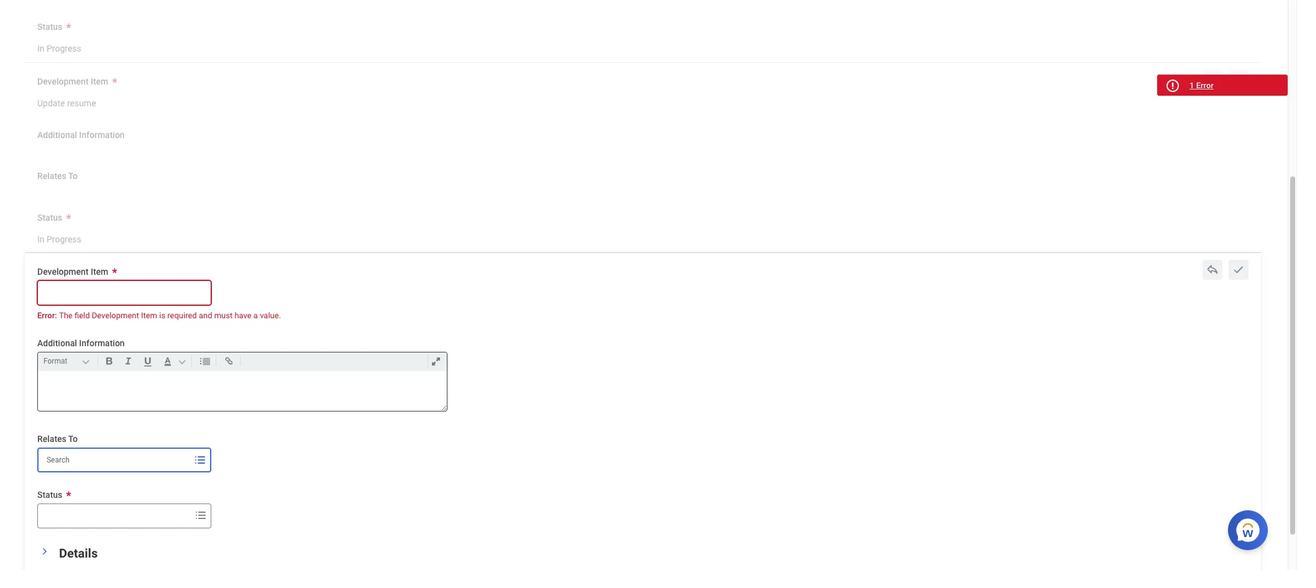 Task type: vqa. For each thing, say whether or not it's contained in the screenshot.
2008 Performance Appraisal: James Moore LINK
no



Task type: describe. For each thing, give the bounding box(es) containing it.
details
[[59, 546, 98, 561]]

error: the field development item is required and must have a value.
[[37, 311, 281, 320]]

1 relates from the top
[[37, 171, 66, 181]]

format
[[44, 357, 67, 366]]

x image
[[1207, 73, 1219, 86]]

2 information from the top
[[79, 338, 125, 348]]

link image
[[221, 354, 238, 369]]

In Progress text field
[[37, 36, 81, 58]]

in progress for in progress text box
[[37, 44, 81, 54]]

1 status element from the top
[[37, 36, 81, 58]]

development for development item 'text field'
[[37, 267, 89, 277]]

bold image
[[101, 354, 118, 369]]

required
[[167, 311, 197, 320]]

Development Item text field
[[37, 280, 211, 305]]

2 to from the top
[[68, 434, 78, 444]]

exclamation image
[[1168, 81, 1178, 91]]

development item for 'update resume' text box
[[37, 76, 108, 86]]

1 status from the top
[[37, 22, 62, 32]]

bulleted list image
[[196, 354, 213, 369]]

development for 'update resume' text box
[[37, 76, 89, 86]]

error:
[[37, 311, 57, 320]]

italic image
[[120, 354, 137, 369]]

format group
[[41, 353, 450, 371]]

status for development item 'text field'
[[37, 490, 62, 500]]

update
[[37, 98, 65, 108]]

Additional Information text field
[[38, 371, 447, 411]]

prompts image for relates to
[[193, 453, 208, 467]]

prompts image for status
[[193, 508, 208, 523]]

a
[[254, 311, 258, 320]]

and
[[199, 311, 212, 320]]

1 to from the top
[[68, 171, 78, 181]]

status for 'update resume' text box
[[37, 212, 62, 222]]

in for in progress text box
[[37, 44, 44, 54]]

underline image
[[139, 354, 157, 369]]

undo l image
[[1207, 264, 1219, 276]]

1 error button
[[1158, 75, 1288, 96]]

resume
[[67, 98, 96, 108]]

development item element
[[37, 90, 96, 113]]

item for 'update resume' text box
[[91, 76, 108, 86]]

progress for in progress text box
[[47, 44, 81, 54]]

in progress for in progress text field
[[37, 234, 81, 244]]

2 vertical spatial development
[[92, 311, 139, 320]]

development item for development item 'text field'
[[37, 267, 108, 277]]



Task type: locate. For each thing, give the bounding box(es) containing it.
edit image
[[1233, 73, 1245, 86]]

0 vertical spatial in
[[37, 44, 44, 54]]

1 vertical spatial in
[[37, 234, 44, 244]]

the
[[59, 311, 73, 320]]

information down resume
[[79, 130, 125, 140]]

0 vertical spatial in progress
[[37, 44, 81, 54]]

in inside text field
[[37, 234, 44, 244]]

relates to up relates to field at the bottom
[[37, 434, 78, 444]]

check image
[[1233, 264, 1245, 276]]

1 vertical spatial prompts image
[[193, 508, 208, 523]]

relates to
[[37, 171, 78, 181], [37, 434, 78, 444]]

2 additional information from the top
[[37, 338, 125, 348]]

field
[[75, 311, 90, 320]]

progress
[[47, 44, 81, 54], [47, 234, 81, 244]]

value.
[[260, 311, 281, 320]]

additional up format
[[37, 338, 77, 348]]

relates to up in progress text field
[[37, 171, 78, 181]]

1 error
[[1190, 81, 1214, 90]]

2 status from the top
[[37, 212, 62, 222]]

2 relates from the top
[[37, 434, 66, 444]]

additional information down resume
[[37, 130, 125, 140]]

in
[[37, 44, 44, 54], [37, 234, 44, 244]]

2 vertical spatial status
[[37, 490, 62, 500]]

1 vertical spatial information
[[79, 338, 125, 348]]

2 in progress from the top
[[37, 234, 81, 244]]

0 vertical spatial additional
[[37, 130, 77, 140]]

1 vertical spatial to
[[68, 434, 78, 444]]

0 vertical spatial additional information
[[37, 130, 125, 140]]

development down development item 'text field'
[[92, 311, 139, 320]]

status up in progress text field
[[37, 212, 62, 222]]

Status field
[[38, 505, 191, 527]]

progress inside text box
[[47, 44, 81, 54]]

1 additional from the top
[[37, 130, 77, 140]]

0 vertical spatial relates to
[[37, 171, 78, 181]]

0 vertical spatial relates
[[37, 171, 66, 181]]

information up bold icon
[[79, 338, 125, 348]]

format button
[[41, 354, 95, 368]]

item for development item 'text field'
[[91, 267, 108, 277]]

information
[[79, 130, 125, 140], [79, 338, 125, 348]]

development item up development item element
[[37, 76, 108, 86]]

1 vertical spatial additional information
[[37, 338, 125, 348]]

progress for in progress text field
[[47, 234, 81, 244]]

1 relates to from the top
[[37, 171, 78, 181]]

0 vertical spatial development
[[37, 76, 89, 86]]

in progress
[[37, 44, 81, 54], [37, 234, 81, 244]]

1
[[1190, 81, 1195, 90]]

additional
[[37, 130, 77, 140], [37, 338, 77, 348]]

details button
[[59, 546, 98, 561]]

development up development item element
[[37, 76, 89, 86]]

1 vertical spatial progress
[[47, 234, 81, 244]]

2 progress from the top
[[47, 234, 81, 244]]

0 vertical spatial progress
[[47, 44, 81, 54]]

maximize image
[[428, 354, 445, 369]]

1 in progress from the top
[[37, 44, 81, 54]]

progress inside text field
[[47, 234, 81, 244]]

0 vertical spatial development item
[[37, 76, 108, 86]]

0 vertical spatial prompts image
[[193, 453, 208, 467]]

status up chevron down image
[[37, 490, 62, 500]]

update resume
[[37, 98, 96, 108]]

1 vertical spatial status element
[[37, 226, 81, 249]]

in inside text box
[[37, 44, 44, 54]]

2 status element from the top
[[37, 226, 81, 249]]

1 progress from the top
[[47, 44, 81, 54]]

1 development item from the top
[[37, 76, 108, 86]]

development item down in progress text field
[[37, 267, 108, 277]]

1 vertical spatial development item
[[37, 267, 108, 277]]

have
[[235, 311, 252, 320]]

in for in progress text field
[[37, 234, 44, 244]]

chevron down image
[[40, 544, 49, 559]]

additional information
[[37, 130, 125, 140], [37, 338, 125, 348]]

item
[[91, 76, 108, 86], [91, 267, 108, 277], [141, 311, 157, 320]]

additional down update
[[37, 130, 77, 140]]

additional information up format popup button
[[37, 338, 125, 348]]

1 vertical spatial additional
[[37, 338, 77, 348]]

0 vertical spatial to
[[68, 171, 78, 181]]

item left is
[[141, 311, 157, 320]]

0 vertical spatial information
[[79, 130, 125, 140]]

3 status from the top
[[37, 490, 62, 500]]

1 vertical spatial in progress
[[37, 234, 81, 244]]

development
[[37, 76, 89, 86], [37, 267, 89, 277], [92, 311, 139, 320]]

1 vertical spatial relates to
[[37, 434, 78, 444]]

1 vertical spatial relates
[[37, 434, 66, 444]]

1 in from the top
[[37, 44, 44, 54]]

2 in from the top
[[37, 234, 44, 244]]

development item
[[37, 76, 108, 86], [37, 267, 108, 277]]

1 additional information from the top
[[37, 130, 125, 140]]

item up resume
[[91, 76, 108, 86]]

In Progress text field
[[37, 227, 81, 248]]

0 vertical spatial item
[[91, 76, 108, 86]]

2 additional from the top
[[37, 338, 77, 348]]

must
[[214, 311, 233, 320]]

1 vertical spatial development
[[37, 267, 89, 277]]

error
[[1197, 81, 1214, 90]]

to
[[68, 171, 78, 181], [68, 434, 78, 444]]

1 vertical spatial status
[[37, 212, 62, 222]]

0 vertical spatial status element
[[37, 36, 81, 58]]

status element
[[37, 36, 81, 58], [37, 226, 81, 249]]

Relates To field
[[39, 449, 192, 471]]

prompts image
[[193, 453, 208, 467], [193, 508, 208, 523]]

2 relates to from the top
[[37, 434, 78, 444]]

2 development item from the top
[[37, 267, 108, 277]]

development down in progress text field
[[37, 267, 89, 277]]

status up in progress text box
[[37, 22, 62, 32]]

status
[[37, 22, 62, 32], [37, 212, 62, 222], [37, 490, 62, 500]]

0 vertical spatial status
[[37, 22, 62, 32]]

is
[[159, 311, 165, 320]]

2 vertical spatial item
[[141, 311, 157, 320]]

relates
[[37, 171, 66, 181], [37, 434, 66, 444]]

item up development item 'text field'
[[91, 267, 108, 277]]

Update resume text field
[[37, 91, 96, 112]]

1 information from the top
[[79, 130, 125, 140]]

1 vertical spatial item
[[91, 267, 108, 277]]



